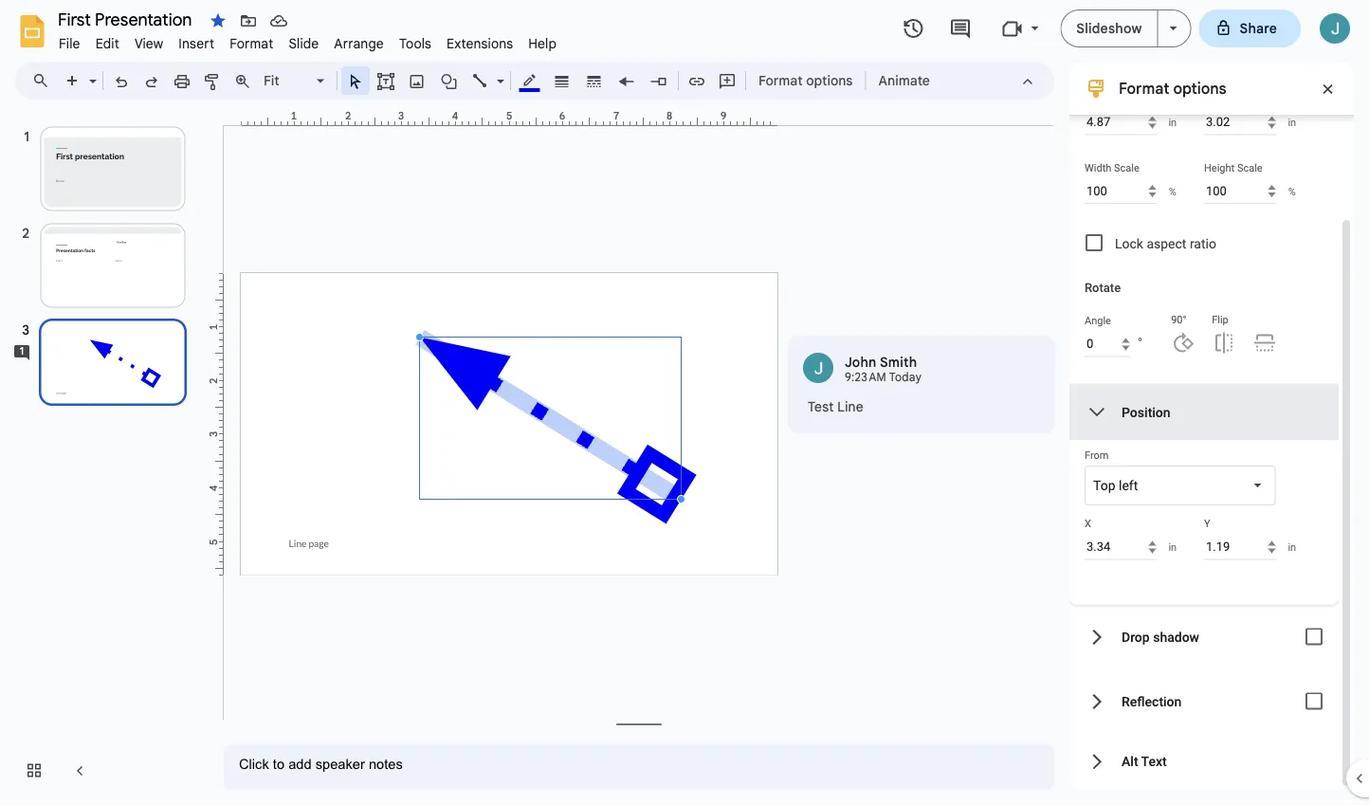 Task type: vqa. For each thing, say whether or not it's contained in the screenshot.
second % from right
yes



Task type: describe. For each thing, give the bounding box(es) containing it.
Height Scale, measured in percents. Value must be between 0.9 and 1943495 text field
[[1205, 179, 1276, 204]]

line
[[838, 398, 864, 415]]

in for width, measured in inches. value must be between 0.01 and 58712 text field
[[1169, 117, 1177, 129]]

alt text tab
[[1070, 734, 1339, 790]]

position
[[1122, 405, 1171, 421]]

height
[[1205, 162, 1235, 174]]

% for height scale
[[1289, 186, 1297, 198]]

°
[[1138, 335, 1143, 352]]

slide
[[289, 35, 319, 52]]

share
[[1240, 20, 1278, 37]]

reflection
[[1122, 694, 1182, 710]]

lock
[[1116, 236, 1144, 252]]

test
[[808, 398, 834, 415]]

scale for height scale
[[1238, 162, 1263, 174]]

Rename text field
[[51, 8, 203, 30]]

tools menu item
[[392, 32, 439, 55]]

arrange menu item
[[327, 32, 392, 55]]

Toggle reflection checkbox
[[1296, 683, 1334, 721]]

Zoom text field
[[261, 67, 314, 94]]

format options section
[[1070, 0, 1355, 790]]

top left
[[1094, 478, 1139, 494]]

extensions
[[447, 35, 513, 52]]

insert
[[179, 35, 215, 52]]

format options inside section
[[1119, 79, 1227, 98]]

x
[[1085, 518, 1092, 530]]

Height, measured in inches. Value must be between 0.01 and 58712 text field
[[1205, 110, 1276, 136]]

format options button
[[750, 66, 862, 95]]

in for 'height, measured in inches. value must be between 0.01 and 58712' text box
[[1289, 117, 1297, 129]]

width scale
[[1085, 162, 1140, 174]]

X position, measured in inches. Value must be between -58712 and 58712 text field
[[1085, 535, 1157, 561]]

animate button
[[870, 66, 939, 95]]

left
[[1119, 478, 1139, 494]]

slideshow
[[1077, 20, 1143, 37]]

format menu item
[[222, 32, 281, 55]]

drop shadow tab
[[1070, 605, 1339, 670]]

angle
[[1085, 315, 1112, 327]]

format inside menu item
[[230, 35, 274, 52]]

tools
[[399, 35, 432, 52]]

top
[[1094, 478, 1116, 494]]

menu bar inside menu bar banner
[[51, 25, 565, 56]]

slideshow button
[[1061, 9, 1159, 47]]

view
[[135, 35, 163, 52]]

reflection tab
[[1070, 670, 1339, 734]]

Width Scale, measured in percents. Value must be between 0.9 and 1205341 text field
[[1085, 179, 1157, 204]]

y
[[1205, 518, 1211, 530]]

new slide with layout image
[[84, 68, 97, 75]]

ratio
[[1190, 236, 1217, 252]]

top left option
[[1094, 477, 1139, 496]]

Zoom field
[[258, 67, 333, 95]]

format inside button
[[759, 72, 803, 89]]

share button
[[1199, 9, 1301, 47]]

aspect
[[1147, 236, 1187, 252]]

help
[[529, 35, 557, 52]]

slide menu item
[[281, 32, 327, 55]]



Task type: locate. For each thing, give the bounding box(es) containing it.
in right width, measured in inches. value must be between 0.01 and 58712 text field
[[1169, 117, 1177, 129]]

alt
[[1122, 754, 1139, 770]]

in right x position, measured in inches. value must be between -58712 and 58712 text field
[[1169, 542, 1177, 554]]

Star checkbox
[[205, 8, 231, 34]]

alt text
[[1122, 754, 1167, 770]]

0 horizontal spatial scale
[[1115, 162, 1140, 174]]

edit menu item
[[88, 32, 127, 55]]

Angle, measured in degrees. Value must be between 0 and 360 text field
[[1085, 332, 1130, 358]]

in for 'y position, measured in inches. value must be between -58712 and 58712' text box at the right of the page
[[1289, 542, 1297, 554]]

toggle shadow image
[[1296, 618, 1334, 656]]

width
[[1085, 162, 1112, 174]]

options inside button
[[807, 72, 853, 89]]

file
[[59, 35, 80, 52]]

9:23 am
[[845, 370, 887, 385]]

drop shadow
[[1122, 630, 1200, 645]]

main toolbar
[[56, 66, 940, 95]]

in right 'height, measured in inches. value must be between 0.01 and 58712' text box
[[1289, 117, 1297, 129]]

% right the width scale, measured in percents. value must be between 0.9 and 1205341 text field at the top of the page
[[1169, 186, 1177, 198]]

john smith 9:23 am today
[[845, 354, 922, 385]]

line start list. arrow style: filled arrow selected. option
[[616, 67, 638, 94]]

navigation inside format options application
[[0, 107, 209, 805]]

0 horizontal spatial %
[[1169, 186, 1177, 198]]

file menu item
[[51, 32, 88, 55]]

help menu item
[[521, 32, 565, 55]]

in right 'y position, measured in inches. value must be between -58712 and 58712' text box at the right of the page
[[1289, 542, 1297, 554]]

scale for width scale
[[1115, 162, 1140, 174]]

edit
[[95, 35, 119, 52]]

format options
[[759, 72, 853, 89], [1119, 79, 1227, 98]]

text
[[1142, 754, 1167, 770]]

% right height scale, measured in percents. value must be between 0.9 and 1943495 text box
[[1289, 186, 1297, 198]]

1 horizontal spatial %
[[1289, 186, 1297, 198]]

2 scale from the left
[[1238, 162, 1263, 174]]

menu bar banner
[[0, 0, 1370, 805]]

border color: blue image
[[519, 67, 541, 92]]

options up 'height, measured in inches. value must be between 0.01 and 58712' text box
[[1174, 79, 1227, 98]]

drop
[[1122, 630, 1150, 645]]

toggle reflection image
[[1296, 683, 1334, 721]]

flip
[[1212, 314, 1229, 326]]

lock aspect ratio
[[1116, 236, 1217, 252]]

scale
[[1115, 162, 1140, 174], [1238, 162, 1263, 174]]

shape image
[[439, 67, 461, 94]]

rotate
[[1085, 281, 1121, 295]]

format options application
[[0, 0, 1370, 805]]

insert menu item
[[171, 32, 222, 55]]

presentation options image
[[1170, 27, 1178, 30]]

scale up the width scale, measured in percents. value must be between 0.9 and 1205341 text field at the top of the page
[[1115, 162, 1140, 174]]

2 horizontal spatial format
[[1119, 79, 1170, 98]]

navigation
[[0, 107, 209, 805]]

john
[[845, 354, 877, 370]]

% for width scale
[[1169, 186, 1177, 198]]

options left animate at the right of the page
[[807, 72, 853, 89]]

test line
[[808, 398, 864, 415]]

smith
[[880, 354, 918, 370]]

menu bar
[[51, 25, 565, 56]]

Width, measured in inches. Value must be between 0.01 and 58712 text field
[[1085, 110, 1157, 136]]

0 horizontal spatial format options
[[759, 72, 853, 89]]

options
[[807, 72, 853, 89], [1174, 79, 1227, 98]]

insert image image
[[406, 67, 428, 94]]

Toggle shadow checkbox
[[1296, 618, 1334, 656]]

list inside format options application
[[788, 336, 1056, 433]]

1 horizontal spatial format
[[759, 72, 803, 89]]

scale up height scale, measured in percents. value must be between 0.9 and 1943495 text box
[[1238, 162, 1263, 174]]

menu bar containing file
[[51, 25, 565, 56]]

animate
[[879, 72, 930, 89]]

view menu item
[[127, 32, 171, 55]]

line dash list. line dash: dot selected. option
[[584, 67, 606, 94]]

1 horizontal spatial options
[[1174, 79, 1227, 98]]

list containing john smith
[[788, 336, 1056, 433]]

Y position, measured in inches. Value must be between -58712 and 58712 text field
[[1205, 535, 1276, 561]]

today
[[890, 370, 922, 385]]

1 horizontal spatial scale
[[1238, 162, 1263, 174]]

extensions menu item
[[439, 32, 521, 55]]

0 horizontal spatial options
[[807, 72, 853, 89]]

list
[[788, 336, 1056, 433]]

john smith image
[[803, 353, 834, 383]]

1 horizontal spatial format options
[[1119, 79, 1227, 98]]

1 % from the left
[[1169, 186, 1177, 198]]

arrange
[[334, 35, 384, 52]]

90°
[[1172, 314, 1187, 326]]

format
[[230, 35, 274, 52], [759, 72, 803, 89], [1119, 79, 1170, 98]]

%
[[1169, 186, 1177, 198], [1289, 186, 1297, 198]]

Lock aspect ratio checkbox
[[1086, 235, 1103, 252]]

options inside section
[[1174, 79, 1227, 98]]

height scale
[[1205, 162, 1263, 174]]

format inside section
[[1119, 79, 1170, 98]]

line end list. arrow style: hollow square selected. option
[[648, 67, 670, 94]]

in
[[1169, 117, 1177, 129], [1289, 117, 1297, 129], [1169, 542, 1177, 554], [1289, 542, 1297, 554]]

format options inside button
[[759, 72, 853, 89]]

in for x position, measured in inches. value must be between -58712 and 58712 text field
[[1169, 542, 1177, 554]]

line weight list. 24px selected. option
[[552, 67, 573, 94]]

0 horizontal spatial format
[[230, 35, 274, 52]]

1 scale from the left
[[1115, 162, 1140, 174]]

from
[[1085, 450, 1109, 461]]

shadow
[[1154, 630, 1200, 645]]

Menus field
[[24, 67, 65, 94]]

position tab
[[1070, 385, 1339, 441]]

2 % from the left
[[1289, 186, 1297, 198]]



